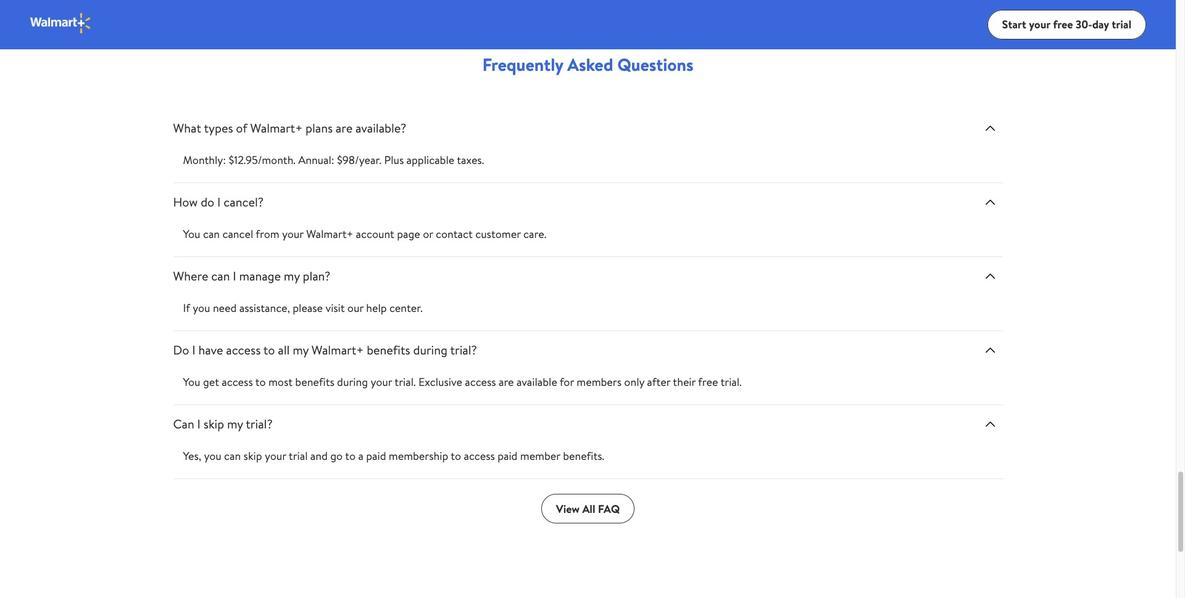 Task type: describe. For each thing, give the bounding box(es) containing it.
what types of walmart+ plans are available? image
[[983, 121, 998, 136]]

your right "from" in the left of the page
[[282, 227, 304, 242]]

types
[[204, 120, 233, 136]]

access right 'exclusive'
[[465, 375, 496, 390]]

manage
[[239, 268, 281, 285]]

i right can
[[197, 416, 201, 433]]

1 vertical spatial during
[[337, 375, 368, 390]]

frequently
[[482, 52, 563, 77]]

can i skip my trial? image
[[983, 417, 998, 432]]

how
[[173, 194, 198, 210]]

2 vertical spatial can
[[224, 449, 241, 464]]

1 paid from the left
[[366, 449, 386, 464]]

where
[[173, 268, 208, 285]]

1 horizontal spatial trial?
[[450, 342, 477, 359]]

view
[[556, 501, 580, 517]]

how do i cancel?
[[173, 194, 264, 210]]

1 trial. from the left
[[395, 375, 416, 390]]

1 horizontal spatial benefits
[[367, 342, 410, 359]]

frequently asked questions
[[482, 52, 693, 77]]

start
[[1002, 16, 1026, 32]]

exclusive
[[418, 375, 462, 390]]

asked
[[567, 52, 613, 77]]

0 vertical spatial walmart+
[[250, 120, 303, 136]]

you for how
[[183, 227, 200, 242]]

cancel?
[[224, 194, 264, 210]]

yes, you can skip your trial and go to a paid membership to access paid member benefits.
[[183, 449, 604, 464]]

and
[[310, 449, 328, 464]]

after
[[647, 375, 670, 390]]

customer
[[475, 227, 521, 242]]

do i have access to all my walmart+ benefits during trial?
[[173, 342, 477, 359]]

monthly: $12.95/month. annual: $98/year. plus applicable taxes.
[[183, 152, 484, 168]]

go
[[330, 449, 343, 464]]

plan?
[[303, 268, 330, 285]]

2 paid from the left
[[498, 449, 518, 464]]

walmart+ image
[[30, 12, 92, 34]]

you for can
[[193, 301, 210, 316]]

monthly:
[[183, 152, 226, 168]]

get
[[203, 375, 219, 390]]

where can i manage my plan?
[[173, 268, 330, 285]]

their
[[673, 375, 696, 390]]

your left 'exclusive'
[[371, 375, 392, 390]]

you can cancel from your walmart+ account page or contact customer care.
[[183, 227, 546, 242]]

you for do
[[183, 375, 200, 390]]

contact
[[436, 227, 473, 242]]

i right "do"
[[217, 194, 221, 210]]

for
[[560, 375, 574, 390]]

1 vertical spatial free
[[698, 375, 718, 390]]

0 horizontal spatial trial?
[[246, 416, 273, 433]]

trial for day
[[1112, 16, 1131, 32]]

do
[[173, 342, 189, 359]]

0 vertical spatial skip
[[204, 416, 224, 433]]

taxes.
[[457, 152, 484, 168]]

0 horizontal spatial are
[[336, 120, 353, 136]]

available
[[517, 375, 557, 390]]

yes,
[[183, 449, 201, 464]]

can i skip my trial?
[[173, 416, 273, 433]]

our
[[347, 301, 364, 316]]

1 vertical spatial walmart+
[[306, 227, 353, 242]]

1 vertical spatial my
[[293, 342, 309, 359]]

of
[[236, 120, 247, 136]]

free inside start your free 30-day trial button
[[1053, 16, 1073, 32]]

what
[[173, 120, 201, 136]]

account
[[356, 227, 394, 242]]

annual:
[[298, 152, 334, 168]]

membership
[[389, 449, 448, 464]]

benefits.
[[563, 449, 604, 464]]

do i have access to all my walmart+ benefits during trial? image
[[983, 343, 998, 358]]

page
[[397, 227, 420, 242]]

plans
[[306, 120, 333, 136]]

if you need assistance, please visit our help center.
[[183, 301, 423, 316]]

member
[[520, 449, 560, 464]]

you for i
[[204, 449, 221, 464]]

if
[[183, 301, 190, 316]]

faq
[[598, 501, 620, 517]]

please
[[293, 301, 323, 316]]

your left and
[[265, 449, 286, 464]]

access right the get
[[222, 375, 253, 390]]

most
[[268, 375, 293, 390]]

i left the manage
[[233, 268, 236, 285]]

questions
[[617, 52, 693, 77]]

can
[[173, 416, 194, 433]]



Task type: locate. For each thing, give the bounding box(es) containing it.
only
[[624, 375, 644, 390]]

trial right day
[[1112, 16, 1131, 32]]

1 vertical spatial benefits
[[295, 375, 334, 390]]

i
[[217, 194, 221, 210], [233, 268, 236, 285], [192, 342, 195, 359], [197, 416, 201, 433]]

walmart+ down visit at the bottom left of the page
[[312, 342, 364, 359]]

access right have
[[226, 342, 261, 359]]

can
[[203, 227, 220, 242], [211, 268, 230, 285], [224, 449, 241, 464]]

0 vertical spatial my
[[284, 268, 300, 285]]

what types of walmart+ plans are available?
[[173, 120, 406, 136]]

trial? up you get access to most benefits during your trial. exclusive access are available for members only after their free trial.
[[450, 342, 477, 359]]

you down how
[[183, 227, 200, 242]]

benefits down do i have access to all my walmart+ benefits during trial?
[[295, 375, 334, 390]]

can right where
[[211, 268, 230, 285]]

my right all
[[293, 342, 309, 359]]

to right membership
[[451, 449, 461, 464]]

trial.
[[395, 375, 416, 390], [721, 375, 742, 390]]

skip
[[204, 416, 224, 433], [244, 449, 262, 464]]

help
[[366, 301, 387, 316]]

you
[[193, 301, 210, 316], [204, 449, 221, 464]]

0 vertical spatial can
[[203, 227, 220, 242]]

benefits down help
[[367, 342, 410, 359]]

you right yes,
[[204, 449, 221, 464]]

to left a
[[345, 449, 356, 464]]

can for where
[[211, 268, 230, 285]]

skip right can
[[204, 416, 224, 433]]

access left member
[[464, 449, 495, 464]]

1 vertical spatial trial?
[[246, 416, 273, 433]]

1 vertical spatial trial
[[289, 449, 308, 464]]

1 vertical spatial can
[[211, 268, 230, 285]]

1 horizontal spatial skip
[[244, 449, 262, 464]]

2 trial. from the left
[[721, 375, 742, 390]]

trial. right their
[[721, 375, 742, 390]]

0 horizontal spatial trial
[[289, 449, 308, 464]]

$98/year.
[[337, 152, 382, 168]]

1 horizontal spatial paid
[[498, 449, 518, 464]]

1 you from the top
[[183, 227, 200, 242]]

trial left and
[[289, 449, 308, 464]]

you get access to most benefits during your trial. exclusive access are available for members only after their free trial.
[[183, 375, 742, 390]]

are right 'plans'
[[336, 120, 353, 136]]

0 horizontal spatial trial.
[[395, 375, 416, 390]]

care.
[[523, 227, 546, 242]]

my left plan?
[[284, 268, 300, 285]]

2 vertical spatial walmart+
[[312, 342, 364, 359]]

0 horizontal spatial paid
[[366, 449, 386, 464]]

1 horizontal spatial are
[[499, 375, 514, 390]]

center.
[[389, 301, 423, 316]]

1 horizontal spatial free
[[1053, 16, 1073, 32]]

0 vertical spatial trial
[[1112, 16, 1131, 32]]

during up 'exclusive'
[[413, 342, 447, 359]]

need
[[213, 301, 237, 316]]

from
[[256, 227, 279, 242]]

all
[[582, 501, 595, 517]]

can down can i skip my trial?
[[224, 449, 241, 464]]

available?
[[355, 120, 406, 136]]

your
[[1029, 16, 1050, 32], [282, 227, 304, 242], [371, 375, 392, 390], [265, 449, 286, 464]]

how do i cancel? image
[[983, 195, 998, 210]]

0 vertical spatial during
[[413, 342, 447, 359]]

walmart+ up plan?
[[306, 227, 353, 242]]

trial for your
[[289, 449, 308, 464]]

during down do i have access to all my walmart+ benefits during trial?
[[337, 375, 368, 390]]

view all faq link
[[541, 494, 635, 524]]

my
[[284, 268, 300, 285], [293, 342, 309, 359], [227, 416, 243, 433]]

plus
[[384, 152, 404, 168]]

can for you
[[203, 227, 220, 242]]

to
[[263, 342, 275, 359], [255, 375, 266, 390], [345, 449, 356, 464], [451, 449, 461, 464]]

do
[[201, 194, 214, 210]]

2 you from the top
[[183, 375, 200, 390]]

1 vertical spatial are
[[499, 375, 514, 390]]

0 horizontal spatial benefits
[[295, 375, 334, 390]]

30-
[[1076, 16, 1092, 32]]

skip down can i skip my trial?
[[244, 449, 262, 464]]

0 vertical spatial free
[[1053, 16, 1073, 32]]

1 vertical spatial you
[[183, 375, 200, 390]]

you left the get
[[183, 375, 200, 390]]

0 horizontal spatial skip
[[204, 416, 224, 433]]

are
[[336, 120, 353, 136], [499, 375, 514, 390]]

you
[[183, 227, 200, 242], [183, 375, 200, 390]]

to left all
[[263, 342, 275, 359]]

free left 30-
[[1053, 16, 1073, 32]]

0 horizontal spatial during
[[337, 375, 368, 390]]

free right their
[[698, 375, 718, 390]]

trial inside start your free 30-day trial button
[[1112, 16, 1131, 32]]

start your free 30-day trial
[[1002, 16, 1131, 32]]

visit
[[325, 301, 345, 316]]

1 vertical spatial you
[[204, 449, 221, 464]]

paid right a
[[366, 449, 386, 464]]

during
[[413, 342, 447, 359], [337, 375, 368, 390]]

to left most
[[255, 375, 266, 390]]

free
[[1053, 16, 1073, 32], [698, 375, 718, 390]]

1 vertical spatial skip
[[244, 449, 262, 464]]

0 vertical spatial are
[[336, 120, 353, 136]]

walmart+
[[250, 120, 303, 136], [306, 227, 353, 242], [312, 342, 364, 359]]

your inside start your free 30-day trial button
[[1029, 16, 1050, 32]]

2 vertical spatial my
[[227, 416, 243, 433]]

0 vertical spatial trial?
[[450, 342, 477, 359]]

0 vertical spatial you
[[193, 301, 210, 316]]

a
[[358, 449, 363, 464]]

have
[[198, 342, 223, 359]]

$12.95/month.
[[229, 152, 296, 168]]

all
[[278, 342, 290, 359]]

benefits
[[367, 342, 410, 359], [295, 375, 334, 390]]

trial? down most
[[246, 416, 273, 433]]

view all faq
[[556, 501, 620, 517]]

my right can
[[227, 416, 243, 433]]

members
[[577, 375, 622, 390]]

access
[[226, 342, 261, 359], [222, 375, 253, 390], [465, 375, 496, 390], [464, 449, 495, 464]]

can left cancel
[[203, 227, 220, 242]]

trial
[[1112, 16, 1131, 32], [289, 449, 308, 464]]

i right 'do'
[[192, 342, 195, 359]]

you right if
[[193, 301, 210, 316]]

1 horizontal spatial trial.
[[721, 375, 742, 390]]

0 vertical spatial you
[[183, 227, 200, 242]]

trial?
[[450, 342, 477, 359], [246, 416, 273, 433]]

trial. left 'exclusive'
[[395, 375, 416, 390]]

assistance,
[[239, 301, 290, 316]]

cancel
[[222, 227, 253, 242]]

paid left member
[[498, 449, 518, 464]]

start your free 30-day trial button
[[987, 10, 1146, 40]]

applicable
[[406, 152, 454, 168]]

are left available
[[499, 375, 514, 390]]

0 horizontal spatial free
[[698, 375, 718, 390]]

0 vertical spatial benefits
[[367, 342, 410, 359]]

paid
[[366, 449, 386, 464], [498, 449, 518, 464]]

your right 'start'
[[1029, 16, 1050, 32]]

1 horizontal spatial during
[[413, 342, 447, 359]]

or
[[423, 227, 433, 242]]

walmart+ right of
[[250, 120, 303, 136]]

day
[[1092, 16, 1109, 32]]

where can i manage my plan? image
[[983, 269, 998, 284]]

1 horizontal spatial trial
[[1112, 16, 1131, 32]]



Task type: vqa. For each thing, say whether or not it's contained in the screenshot.
the 3%
no



